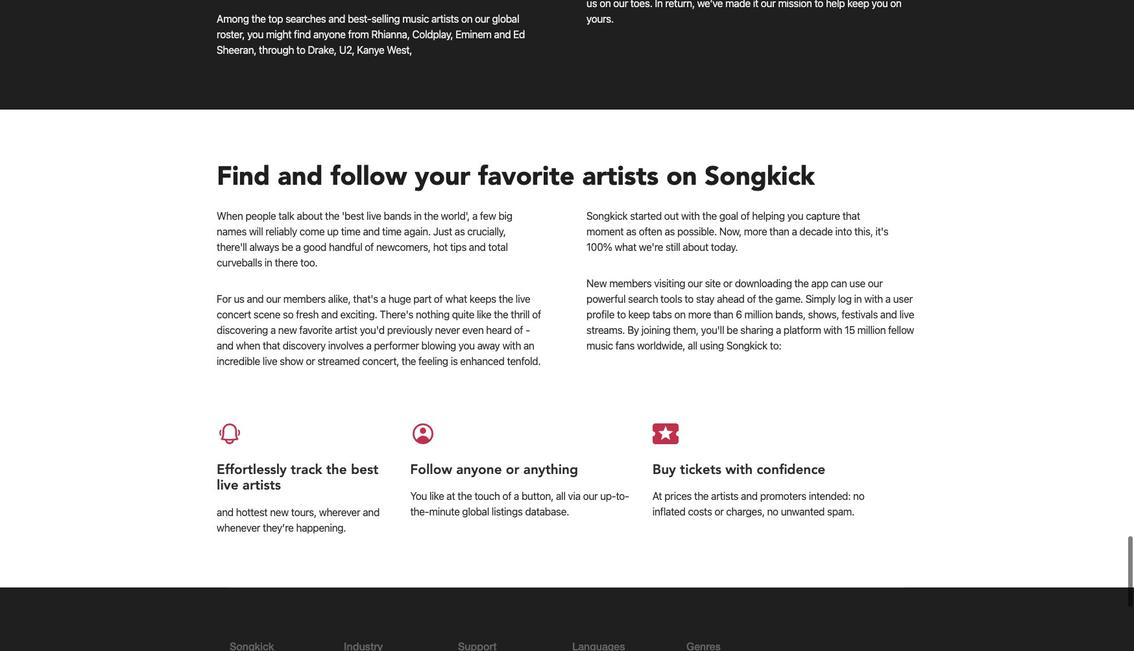 Task type: describe. For each thing, give the bounding box(es) containing it.
effortlessly track the best live artists
[[217, 461, 379, 496]]

songkick started out with the goal of helping you capture that moment as often as possible. now, more than a decade into this, it's 100% what we're still about today.
[[587, 210, 889, 253]]

use
[[850, 278, 866, 290]]

music inside among the top searches and best-selling music artists on our global roster, you might find anyone from rhianna, coldplay, eminem and ed sheeran, through to drake, u2, kanye west,
[[403, 13, 429, 25]]

up-
[[601, 491, 616, 503]]

our inside among the top searches and best-selling music artists on our global roster, you might find anyone from rhianna, coldplay, eminem and ed sheeran, through to drake, u2, kanye west,
[[475, 13, 490, 25]]

so
[[283, 309, 294, 321]]

we're
[[639, 242, 664, 253]]

through
[[259, 44, 294, 56]]

and left best-
[[329, 13, 345, 25]]

our inside for us and our members alike, that's a huge part of what keeps the live concert scene so fresh and exciting. there's nothing quite like the thrill of discovering a new favorite artist you'd previously never even heard of - and when that discovery involves a performer blowing you away with an incredible live show or streamed concert, the feeling is enhanced tenfold.
[[266, 293, 281, 305]]

artists up started
[[583, 159, 659, 195]]

there
[[275, 257, 298, 269]]

and down 'best
[[363, 226, 380, 238]]

site
[[705, 278, 721, 290]]

songkick inside songkick started out with the goal of helping you capture that moment as often as possible. now, more than a decade into this, it's 100% what we're still about today.
[[587, 210, 628, 222]]

often
[[639, 226, 663, 238]]

downloading
[[735, 278, 792, 290]]

streamed
[[318, 356, 360, 367]]

into
[[836, 226, 852, 238]]

new inside and hottest new tours, wherever and whenever they're happening.
[[270, 507, 289, 518]]

all inside new members visiting our site or downloading the app can use our powerful search tools to stay ahead of the game. simply log in with a user profile to keep tabs on more than 6 million bands, shows, festivals and live streams. by joining them, you'll be sharing a platform with 15 million fellow music fans worldwide, all using songkick to:
[[688, 340, 698, 352]]

inflated
[[653, 507, 686, 518]]

joining
[[642, 325, 671, 336]]

buy
[[653, 461, 676, 480]]

tabs
[[653, 309, 672, 321]]

and up whenever
[[217, 507, 234, 518]]

follow anyone or anything
[[411, 461, 579, 480]]

artists inside among the top searches and best-selling music artists on our global roster, you might find anyone from rhianna, coldplay, eminem and ed sheeran, through to drake, u2, kanye west,
[[432, 13, 459, 25]]

6
[[736, 309, 743, 321]]

involves
[[328, 340, 364, 352]]

more inside new members visiting our site or downloading the app can use our powerful search tools to stay ahead of the game. simply log in with a user profile to keep tabs on more than 6 million bands, shows, festivals and live streams. by joining them, you'll be sharing a platform with 15 million fellow music fans worldwide, all using songkick to:
[[689, 309, 712, 321]]

a down the you'd
[[366, 340, 372, 352]]

songkick inside new members visiting our site or downloading the app can use our powerful search tools to stay ahead of the game. simply log in with a user profile to keep tabs on more than 6 million bands, shows, festivals and live streams. by joining them, you'll be sharing a platform with 15 million fellow music fans worldwide, all using songkick to:
[[727, 340, 768, 352]]

that's
[[353, 293, 378, 305]]

festivals
[[842, 309, 878, 321]]

game.
[[776, 293, 804, 305]]

people
[[246, 210, 276, 222]]

like inside for us and our members alike, that's a huge part of what keeps the live concert scene so fresh and exciting. there's nothing quite like the thrill of discovering a new favorite artist you'd previously never even heard of - and when that discovery involves a performer blowing you away with an incredible live show or streamed concert, the feeling is enhanced tenfold.
[[477, 309, 492, 321]]

again.
[[404, 226, 431, 238]]

1 horizontal spatial to
[[617, 309, 626, 321]]

worldwide,
[[637, 340, 686, 352]]

members inside for us and our members alike, that's a huge part of what keeps the live concert scene so fresh and exciting. there's nothing quite like the thrill of discovering a new favorite artist you'd previously never even heard of - and when that discovery involves a performer blowing you away with an incredible live show or streamed concert, the feeling is enhanced tenfold.
[[283, 293, 326, 305]]

and hottest new tours, wherever and whenever they're happening.
[[217, 507, 380, 534]]

it's
[[876, 226, 889, 238]]

a up to:
[[776, 325, 782, 336]]

charges,
[[727, 507, 765, 518]]

when
[[217, 210, 243, 222]]

whenever
[[217, 522, 260, 534]]

the inside songkick started out with the goal of helping you capture that moment as often as possible. now, more than a decade into this, it's 100% what we're still about today.
[[703, 210, 717, 222]]

you'd
[[360, 325, 385, 336]]

to-
[[616, 491, 630, 503]]

100%
[[587, 242, 613, 253]]

a inside you like at the touch of a button, all via our up-to- the-minute global listings database.
[[514, 491, 519, 503]]

that inside songkick started out with the goal of helping you capture that moment as often as possible. now, more than a decade into this, it's 100% what we're still about today.
[[843, 210, 861, 222]]

moment
[[587, 226, 624, 238]]

ahead
[[717, 293, 745, 305]]

1 vertical spatial in
[[265, 257, 272, 269]]

with inside for us and our members alike, that's a huge part of what keeps the live concert scene so fresh and exciting. there's nothing quite like the thrill of discovering a new favorite artist you'd previously never even heard of - and when that discovery involves a performer blowing you away with an incredible live show or streamed concert, the feeling is enhanced tenfold.
[[503, 340, 521, 352]]

tools
[[661, 293, 683, 305]]

keeps
[[470, 293, 497, 305]]

0 vertical spatial songkick
[[705, 159, 815, 195]]

the left app at the right top of page
[[795, 278, 809, 290]]

scene
[[254, 309, 281, 321]]

0 horizontal spatial million
[[745, 309, 773, 321]]

of inside when people talk about the 'best live bands in the world', a few big names will reliably come up time and time again. just as crucially, there'll always be a good handful of newcomers, hot tips and total curveballs in there too.
[[365, 242, 374, 253]]

u2,
[[339, 44, 355, 56]]

will
[[249, 226, 263, 238]]

bands,
[[776, 309, 806, 321]]

and left the ed
[[494, 29, 511, 40]]

of left -
[[515, 325, 524, 336]]

costs
[[688, 507, 713, 518]]

or inside at prices the artists and promoters intended: no inflated costs or charges, no unwanted spam.
[[715, 507, 724, 518]]

log
[[839, 293, 852, 305]]

the inside among the top searches and best-selling music artists on our global roster, you might find anyone from rhianna, coldplay, eminem and ed sheeran, through to drake, u2, kanye west,
[[252, 13, 266, 25]]

searches
[[286, 13, 326, 25]]

by
[[628, 325, 639, 336]]

like inside you like at the touch of a button, all via our up-to- the-minute global listings database.
[[430, 491, 444, 503]]

spam.
[[828, 507, 855, 518]]

might
[[266, 29, 292, 40]]

up
[[327, 226, 339, 238]]

alike,
[[328, 293, 351, 305]]

tenfold.
[[507, 356, 541, 367]]

0 vertical spatial in
[[414, 210, 422, 222]]

button,
[[522, 491, 554, 503]]

artists inside effortlessly track the best live artists
[[243, 477, 281, 496]]

the down performer
[[402, 356, 416, 367]]

part
[[414, 293, 432, 305]]

still
[[666, 242, 681, 253]]

live up thrill at left
[[516, 293, 531, 305]]

1 horizontal spatial favorite
[[478, 159, 575, 195]]

and up talk
[[278, 159, 323, 195]]

of inside you like at the touch of a button, all via our up-to- the-minute global listings database.
[[503, 491, 512, 503]]

now,
[[720, 226, 742, 238]]

3 as from the left
[[665, 226, 675, 238]]

them,
[[673, 325, 699, 336]]

live inside when people talk about the 'best live bands in the world', a few big names will reliably come up time and time again. just as crucially, there'll always be a good handful of newcomers, hot tips and total curveballs in there too.
[[367, 210, 382, 222]]

hottest
[[236, 507, 268, 518]]

intended:
[[809, 491, 851, 503]]

or up you like at the touch of a button, all via our up-to- the-minute global listings database.
[[506, 461, 520, 480]]

your
[[415, 159, 471, 195]]

all inside you like at the touch of a button, all via our up-to- the-minute global listings database.
[[556, 491, 566, 503]]

never
[[435, 325, 460, 336]]

of inside songkick started out with the goal of helping you capture that moment as often as possible. now, more than a decade into this, it's 100% what we're still about today.
[[741, 210, 750, 222]]

anyone inside among the top searches and best-selling music artists on our global roster, you might find anyone from rhianna, coldplay, eminem and ed sheeran, through to drake, u2, kanye west,
[[313, 29, 346, 40]]

on inside among the top searches and best-selling music artists on our global roster, you might find anyone from rhianna, coldplay, eminem and ed sheeran, through to drake, u2, kanye west,
[[461, 13, 473, 25]]

there's
[[380, 309, 414, 321]]

among
[[217, 13, 249, 25]]

and right wherever
[[363, 507, 380, 518]]

on inside new members visiting our site or downloading the app can use our powerful search tools to stay ahead of the game. simply log in with a user profile to keep tabs on more than 6 million bands, shows, festivals and live streams. by joining them, you'll be sharing a platform with 15 million fellow music fans worldwide, all using songkick to:
[[675, 309, 686, 321]]

unwanted
[[781, 507, 825, 518]]

names
[[217, 226, 247, 238]]

or inside new members visiting our site or downloading the app can use our powerful search tools to stay ahead of the game. simply log in with a user profile to keep tabs on more than 6 million bands, shows, festivals and live streams. by joining them, you'll be sharing a platform with 15 million fellow music fans worldwide, all using songkick to:
[[724, 278, 733, 290]]

with left 15
[[824, 325, 843, 336]]

favorite inside for us and our members alike, that's a huge part of what keeps the live concert scene so fresh and exciting. there's nothing quite like the thrill of discovering a new favorite artist you'd previously never even heard of - and when that discovery involves a performer blowing you away with an incredible live show or streamed concert, the feeling is enhanced tenfold.
[[299, 325, 333, 336]]

a left good
[[296, 242, 301, 253]]

curveballs
[[217, 257, 262, 269]]

1 horizontal spatial no
[[854, 491, 865, 503]]

helping
[[753, 210, 785, 222]]

our left site
[[688, 278, 703, 290]]

you inside songkick started out with the goal of helping you capture that moment as often as possible. now, more than a decade into this, it's 100% what we're still about today.
[[788, 210, 804, 222]]

when people talk about the 'best live bands in the world', a few big names will reliably come up time and time again. just as crucially, there'll always be a good handful of newcomers, hot tips and total curveballs in there too.
[[217, 210, 513, 269]]

at prices the artists and promoters intended: no inflated costs or charges, no unwanted spam.
[[653, 491, 865, 518]]

ed
[[514, 29, 525, 40]]

total
[[488, 242, 508, 253]]

that inside for us and our members alike, that's a huge part of what keeps the live concert scene so fresh and exciting. there's nothing quite like the thrill of discovering a new favorite artist you'd previously never even heard of - and when that discovery involves a performer blowing you away with an incredible live show or streamed concert, the feeling is enhanced tenfold.
[[263, 340, 280, 352]]

best
[[351, 461, 379, 480]]

today.
[[711, 242, 738, 253]]

the up thrill at left
[[499, 293, 514, 305]]

effortlessly
[[217, 461, 287, 480]]

visiting
[[655, 278, 686, 290]]

selling
[[372, 13, 400, 25]]

fresh
[[296, 309, 319, 321]]

drake,
[[308, 44, 337, 56]]

us
[[234, 293, 245, 305]]

find
[[217, 159, 270, 195]]

crucially,
[[468, 226, 506, 238]]

discovery
[[283, 340, 326, 352]]

for
[[217, 293, 232, 305]]

with up festivals
[[865, 293, 884, 305]]



Task type: locate. For each thing, give the bounding box(es) containing it.
sheeran,
[[217, 44, 257, 56]]

top
[[268, 13, 283, 25]]

prices
[[665, 491, 692, 503]]

0 vertical spatial million
[[745, 309, 773, 321]]

1 vertical spatial all
[[556, 491, 566, 503]]

1 vertical spatial on
[[667, 159, 698, 195]]

previously
[[387, 325, 433, 336]]

0 horizontal spatial you
[[247, 29, 264, 40]]

at
[[653, 491, 662, 503]]

with inside songkick started out with the goal of helping you capture that moment as often as possible. now, more than a decade into this, it's 100% what we're still about today.
[[682, 210, 700, 222]]

2 horizontal spatial in
[[855, 293, 862, 305]]

than inside songkick started out with the goal of helping you capture that moment as often as possible. now, more than a decade into this, it's 100% what we're still about today.
[[770, 226, 790, 238]]

1 vertical spatial no
[[768, 507, 779, 518]]

members up search
[[610, 278, 652, 290]]

0 horizontal spatial about
[[297, 210, 323, 222]]

thrill
[[511, 309, 530, 321]]

time down 'best
[[341, 226, 361, 238]]

you up 'decade' at the right of the page
[[788, 210, 804, 222]]

0 vertical spatial more
[[744, 226, 768, 238]]

2 vertical spatial to
[[617, 309, 626, 321]]

like
[[477, 309, 492, 321], [430, 491, 444, 503]]

the up just
[[424, 210, 439, 222]]

than inside new members visiting our site or downloading the app can use our powerful search tools to stay ahead of the game. simply log in with a user profile to keep tabs on more than 6 million bands, shows, festivals and live streams. by joining them, you'll be sharing a platform with 15 million fellow music fans worldwide, all using songkick to:
[[714, 309, 734, 321]]

0 horizontal spatial that
[[263, 340, 280, 352]]

artists inside at prices the artists and promoters intended: no inflated costs or charges, no unwanted spam.
[[712, 491, 739, 503]]

live right 'best
[[367, 210, 382, 222]]

and up charges,
[[741, 491, 758, 503]]

new inside for us and our members alike, that's a huge part of what keeps the live concert scene so fresh and exciting. there's nothing quite like the thrill of discovering a new favorite artist you'd previously never even heard of - and when that discovery involves a performer blowing you away with an incredible live show or streamed concert, the feeling is enhanced tenfold.
[[278, 325, 297, 336]]

they're
[[263, 522, 294, 534]]

the up up
[[325, 210, 340, 222]]

no up spam.
[[854, 491, 865, 503]]

enhanced
[[460, 356, 505, 367]]

2 as from the left
[[627, 226, 637, 238]]

simply
[[806, 293, 836, 305]]

15
[[845, 325, 856, 336]]

a up the listings
[[514, 491, 519, 503]]

than down the helping
[[770, 226, 790, 238]]

0 horizontal spatial like
[[430, 491, 444, 503]]

be down 6 on the top of page
[[727, 325, 739, 336]]

no down promoters
[[768, 507, 779, 518]]

kanye
[[357, 44, 385, 56]]

1 horizontal spatial members
[[610, 278, 652, 290]]

an
[[524, 340, 535, 352]]

wherever
[[319, 507, 361, 518]]

our
[[475, 13, 490, 25], [688, 278, 703, 290], [868, 278, 883, 290], [266, 293, 281, 305], [583, 491, 598, 503]]

favorite down fresh at the top left
[[299, 325, 333, 336]]

0 horizontal spatial music
[[403, 13, 429, 25]]

on up out
[[667, 159, 698, 195]]

like down keeps
[[477, 309, 492, 321]]

from
[[348, 29, 369, 40]]

more down the helping
[[744, 226, 768, 238]]

artists
[[432, 13, 459, 25], [583, 159, 659, 195], [243, 477, 281, 496], [712, 491, 739, 503]]

the up heard
[[494, 309, 509, 321]]

touch
[[475, 491, 500, 503]]

1 vertical spatial to
[[685, 293, 694, 305]]

huge
[[389, 293, 411, 305]]

about inside when people talk about the 'best live bands in the world', a few big names will reliably come up time and time again. just as crucially, there'll always be a good handful of newcomers, hot tips and total curveballs in there too.
[[297, 210, 323, 222]]

or right costs
[[715, 507, 724, 518]]

or
[[724, 278, 733, 290], [306, 356, 315, 367], [506, 461, 520, 480], [715, 507, 724, 518]]

2 horizontal spatial you
[[788, 210, 804, 222]]

1 vertical spatial be
[[727, 325, 739, 336]]

roster,
[[217, 29, 245, 40]]

and inside at prices the artists and promoters intended: no inflated costs or charges, no unwanted spam.
[[741, 491, 758, 503]]

when
[[236, 340, 260, 352]]

the inside at prices the artists and promoters intended: no inflated costs or charges, no unwanted spam.
[[695, 491, 709, 503]]

or down discovery at the left bottom
[[306, 356, 315, 367]]

members inside new members visiting our site or downloading the app can use our powerful search tools to stay ahead of the game. simply log in with a user profile to keep tabs on more than 6 million bands, shows, festivals and live streams. by joining them, you'll be sharing a platform with 15 million fellow music fans worldwide, all using songkick to:
[[610, 278, 652, 290]]

2 vertical spatial songkick
[[727, 340, 768, 352]]

1 horizontal spatial you
[[459, 340, 475, 352]]

1 horizontal spatial be
[[727, 325, 739, 336]]

1 horizontal spatial about
[[683, 242, 709, 253]]

live inside effortlessly track the best live artists
[[217, 477, 239, 496]]

fellow
[[889, 325, 915, 336]]

1 vertical spatial you
[[788, 210, 804, 222]]

the-
[[411, 507, 429, 518]]

1 vertical spatial anyone
[[457, 461, 502, 480]]

0 vertical spatial like
[[477, 309, 492, 321]]

the down downloading
[[759, 293, 773, 305]]

app
[[812, 278, 829, 290]]

listings
[[492, 507, 523, 518]]

to left stay
[[685, 293, 694, 305]]

0 vertical spatial to
[[297, 44, 306, 56]]

1 horizontal spatial as
[[627, 226, 637, 238]]

to:
[[770, 340, 782, 352]]

in inside new members visiting our site or downloading the app can use our powerful search tools to stay ahead of the game. simply log in with a user profile to keep tabs on more than 6 million bands, shows, festivals and live streams. by joining them, you'll be sharing a platform with 15 million fellow music fans worldwide, all using songkick to:
[[855, 293, 862, 305]]

a left 'decade' at the right of the page
[[792, 226, 798, 238]]

0 horizontal spatial no
[[768, 507, 779, 518]]

what inside for us and our members alike, that's a huge part of what keeps the live concert scene so fresh and exciting. there's nothing quite like the thrill of discovering a new favorite artist you'd previously never even heard of - and when that discovery involves a performer blowing you away with an incredible live show or streamed concert, the feeling is enhanced tenfold.
[[446, 293, 467, 305]]

concert,
[[362, 356, 399, 367]]

2 time from the left
[[382, 226, 402, 238]]

as
[[455, 226, 465, 238], [627, 226, 637, 238], [665, 226, 675, 238]]

and right us
[[247, 293, 264, 305]]

shows,
[[809, 309, 840, 321]]

more inside songkick started out with the goal of helping you capture that moment as often as possible. now, more than a decade into this, it's 100% what we're still about today.
[[744, 226, 768, 238]]

the up costs
[[695, 491, 709, 503]]

of right handful
[[365, 242, 374, 253]]

be up there
[[282, 242, 293, 253]]

0 vertical spatial that
[[843, 210, 861, 222]]

2 vertical spatial in
[[855, 293, 862, 305]]

all down them,
[[688, 340, 698, 352]]

fans
[[616, 340, 635, 352]]

0 horizontal spatial favorite
[[299, 325, 333, 336]]

what left we're
[[615, 242, 637, 253]]

1 as from the left
[[455, 226, 465, 238]]

artists up coldplay,
[[432, 13, 459, 25]]

as down out
[[665, 226, 675, 238]]

tips
[[451, 242, 467, 253]]

eminem
[[456, 29, 492, 40]]

about up come
[[297, 210, 323, 222]]

for us and our members alike, that's a huge part of what keeps the live concert scene so fresh and exciting. there's nothing quite like the thrill of discovering a new favorite artist you'd previously never even heard of - and when that discovery involves a performer blowing you away with an incredible live show or streamed concert, the feeling is enhanced tenfold.
[[217, 293, 541, 367]]

0 vertical spatial be
[[282, 242, 293, 253]]

exciting.
[[341, 309, 377, 321]]

0 vertical spatial about
[[297, 210, 323, 222]]

blowing
[[422, 340, 456, 352]]

be inside when people talk about the 'best live bands in the world', a few big names will reliably come up time and time again. just as crucially, there'll always be a good handful of newcomers, hot tips and total curveballs in there too.
[[282, 242, 293, 253]]

a left few
[[473, 210, 478, 222]]

1 vertical spatial new
[[270, 507, 289, 518]]

and inside new members visiting our site or downloading the app can use our powerful search tools to stay ahead of the game. simply log in with a user profile to keep tabs on more than 6 million bands, shows, festivals and live streams. by joining them, you'll be sharing a platform with 15 million fellow music fans worldwide, all using songkick to:
[[881, 309, 898, 321]]

songkick up the helping
[[705, 159, 815, 195]]

with left an
[[503, 340, 521, 352]]

2 vertical spatial you
[[459, 340, 475, 352]]

more down stay
[[689, 309, 712, 321]]

1 vertical spatial members
[[283, 293, 326, 305]]

concert
[[217, 309, 251, 321]]

best-
[[348, 13, 372, 25]]

1 vertical spatial that
[[263, 340, 280, 352]]

0 horizontal spatial in
[[265, 257, 272, 269]]

about down possible.
[[683, 242, 709, 253]]

1 horizontal spatial all
[[688, 340, 698, 352]]

the left goal
[[703, 210, 717, 222]]

of up the listings
[[503, 491, 512, 503]]

a left user
[[886, 293, 891, 305]]

artist
[[335, 325, 358, 336]]

songkick down sharing
[[727, 340, 768, 352]]

with right tickets
[[726, 461, 753, 480]]

and
[[329, 13, 345, 25], [494, 29, 511, 40], [278, 159, 323, 195], [363, 226, 380, 238], [469, 242, 486, 253], [247, 293, 264, 305], [321, 309, 338, 321], [881, 309, 898, 321], [217, 340, 234, 352], [741, 491, 758, 503], [217, 507, 234, 518], [363, 507, 380, 518]]

as left often at the top of page
[[627, 226, 637, 238]]

of right part
[[434, 293, 443, 305]]

in down always
[[265, 257, 272, 269]]

0 horizontal spatial members
[[283, 293, 326, 305]]

about inside songkick started out with the goal of helping you capture that moment as often as possible. now, more than a decade into this, it's 100% what we're still about today.
[[683, 242, 709, 253]]

global inside among the top searches and best-selling music artists on our global roster, you might find anyone from rhianna, coldplay, eminem and ed sheeran, through to drake, u2, kanye west,
[[492, 13, 520, 25]]

0 vertical spatial music
[[403, 13, 429, 25]]

0 vertical spatial new
[[278, 325, 297, 336]]

our right use
[[868, 278, 883, 290]]

songkick up moment
[[587, 210, 628, 222]]

members up fresh at the top left
[[283, 293, 326, 305]]

just
[[433, 226, 452, 238]]

music down streams.
[[587, 340, 614, 352]]

the inside you like at the touch of a button, all via our up-to- the-minute global listings database.
[[458, 491, 472, 503]]

music inside new members visiting our site or downloading the app can use our powerful search tools to stay ahead of the game. simply log in with a user profile to keep tabs on more than 6 million bands, shows, festivals and live streams. by joining them, you'll be sharing a platform with 15 million fellow music fans worldwide, all using songkick to:
[[587, 340, 614, 352]]

and down alike,
[[321, 309, 338, 321]]

profile
[[587, 309, 615, 321]]

the left "best"
[[326, 461, 347, 480]]

0 vertical spatial members
[[610, 278, 652, 290]]

like left at
[[430, 491, 444, 503]]

1 vertical spatial than
[[714, 309, 734, 321]]

discovering
[[217, 325, 268, 336]]

on up eminem
[[461, 13, 473, 25]]

0 horizontal spatial anyone
[[313, 29, 346, 40]]

0 vertical spatial global
[[492, 13, 520, 25]]

0 vertical spatial than
[[770, 226, 790, 238]]

and up incredible
[[217, 340, 234, 352]]

what up 'quite'
[[446, 293, 467, 305]]

0 horizontal spatial time
[[341, 226, 361, 238]]

with
[[682, 210, 700, 222], [865, 293, 884, 305], [824, 325, 843, 336], [503, 340, 521, 352], [726, 461, 753, 480]]

1 vertical spatial songkick
[[587, 210, 628, 222]]

0 horizontal spatial global
[[462, 507, 489, 518]]

to
[[297, 44, 306, 56], [685, 293, 694, 305], [617, 309, 626, 321]]

1 horizontal spatial music
[[587, 340, 614, 352]]

1 horizontal spatial anyone
[[457, 461, 502, 480]]

1 horizontal spatial more
[[744, 226, 768, 238]]

or inside for us and our members alike, that's a huge part of what keeps the live concert scene so fresh and exciting. there's nothing quite like the thrill of discovering a new favorite artist you'd previously never even heard of - and when that discovery involves a performer blowing you away with an incredible live show or streamed concert, the feeling is enhanced tenfold.
[[306, 356, 315, 367]]

1 horizontal spatial than
[[770, 226, 790, 238]]

0 horizontal spatial all
[[556, 491, 566, 503]]

be inside new members visiting our site or downloading the app can use our powerful search tools to stay ahead of the game. simply log in with a user profile to keep tabs on more than 6 million bands, shows, festivals and live streams. by joining them, you'll be sharing a platform with 15 million fellow music fans worldwide, all using songkick to:
[[727, 325, 739, 336]]

1 horizontal spatial that
[[843, 210, 861, 222]]

0 vertical spatial no
[[854, 491, 865, 503]]

too.
[[301, 257, 318, 269]]

1 vertical spatial music
[[587, 340, 614, 352]]

0 vertical spatial anyone
[[313, 29, 346, 40]]

sharing
[[741, 325, 774, 336]]

music up coldplay,
[[403, 13, 429, 25]]

of down downloading
[[747, 293, 756, 305]]

what
[[615, 242, 637, 253], [446, 293, 467, 305]]

our inside you like at the touch of a button, all via our up-to- the-minute global listings database.
[[583, 491, 598, 503]]

1 horizontal spatial what
[[615, 242, 637, 253]]

on up them,
[[675, 309, 686, 321]]

live left show
[[263, 356, 277, 367]]

live inside new members visiting our site or downloading the app can use our powerful search tools to stay ahead of the game. simply log in with a user profile to keep tabs on more than 6 million bands, shows, festivals and live streams. by joining them, you'll be sharing a platform with 15 million fellow music fans worldwide, all using songkick to:
[[900, 309, 915, 321]]

incredible
[[217, 356, 260, 367]]

anyone
[[313, 29, 346, 40], [457, 461, 502, 480]]

you inside among the top searches and best-selling music artists on our global roster, you might find anyone from rhianna, coldplay, eminem and ed sheeran, through to drake, u2, kanye west,
[[247, 29, 264, 40]]

0 horizontal spatial what
[[446, 293, 467, 305]]

a inside songkick started out with the goal of helping you capture that moment as often as possible. now, more than a decade into this, it's 100% what we're still about today.
[[792, 226, 798, 238]]

artists up charges,
[[712, 491, 739, 503]]

in up 'again.'
[[414, 210, 422, 222]]

follow
[[411, 461, 453, 480]]

artists up hottest
[[243, 477, 281, 496]]

0 vertical spatial what
[[615, 242, 637, 253]]

a left huge
[[381, 293, 386, 305]]

follow
[[331, 159, 407, 195]]

or right site
[[724, 278, 733, 290]]

0 horizontal spatial as
[[455, 226, 465, 238]]

new down so
[[278, 325, 297, 336]]

the inside effortlessly track the best live artists
[[326, 461, 347, 480]]

0 horizontal spatial more
[[689, 309, 712, 321]]

all left via
[[556, 491, 566, 503]]

0 vertical spatial all
[[688, 340, 698, 352]]

to left keep
[[617, 309, 626, 321]]

started
[[630, 210, 662, 222]]

to down find
[[297, 44, 306, 56]]

live up hottest
[[217, 477, 239, 496]]

global inside you like at the touch of a button, all via our up-to- the-minute global listings database.
[[462, 507, 489, 518]]

that
[[843, 210, 861, 222], [263, 340, 280, 352]]

rhianna,
[[372, 29, 410, 40]]

1 horizontal spatial in
[[414, 210, 422, 222]]

promoters
[[761, 491, 807, 503]]

1 time from the left
[[341, 226, 361, 238]]

1 vertical spatial favorite
[[299, 325, 333, 336]]

global
[[492, 13, 520, 25], [462, 507, 489, 518]]

with up possible.
[[682, 210, 700, 222]]

big
[[499, 210, 513, 222]]

to inside among the top searches and best-selling music artists on our global roster, you might find anyone from rhianna, coldplay, eminem and ed sheeran, through to drake, u2, kanye west,
[[297, 44, 306, 56]]

2 horizontal spatial to
[[685, 293, 694, 305]]

bands
[[384, 210, 412, 222]]

1 vertical spatial more
[[689, 309, 712, 321]]

in right log
[[855, 293, 862, 305]]

of inside new members visiting our site or downloading the app can use our powerful search tools to stay ahead of the game. simply log in with a user profile to keep tabs on more than 6 million bands, shows, festivals and live streams. by joining them, you'll be sharing a platform with 15 million fellow music fans worldwide, all using songkick to:
[[747, 293, 756, 305]]

you down the even
[[459, 340, 475, 352]]

you inside for us and our members alike, that's a huge part of what keeps the live concert scene so fresh and exciting. there's nothing quite like the thrill of discovering a new favorite artist you'd previously never even heard of - and when that discovery involves a performer blowing you away with an incredible live show or streamed concert, the feeling is enhanced tenfold.
[[459, 340, 475, 352]]

0 vertical spatial on
[[461, 13, 473, 25]]

million down festivals
[[858, 325, 886, 336]]

global up the ed
[[492, 13, 520, 25]]

0 horizontal spatial than
[[714, 309, 734, 321]]

our up scene
[[266, 293, 281, 305]]

1 vertical spatial global
[[462, 507, 489, 518]]

that up into
[[843, 210, 861, 222]]

1 horizontal spatial like
[[477, 309, 492, 321]]

anything
[[524, 461, 579, 480]]

1 horizontal spatial global
[[492, 13, 520, 25]]

using
[[700, 340, 724, 352]]

track
[[291, 461, 322, 480]]

world',
[[441, 210, 470, 222]]

0 vertical spatial you
[[247, 29, 264, 40]]

1 horizontal spatial time
[[382, 226, 402, 238]]

0 horizontal spatial to
[[297, 44, 306, 56]]

is
[[451, 356, 458, 367]]

1 horizontal spatial million
[[858, 325, 886, 336]]

favorite
[[478, 159, 575, 195], [299, 325, 333, 336]]

as up tips
[[455, 226, 465, 238]]

what inside songkick started out with the goal of helping you capture that moment as often as possible. now, more than a decade into this, it's 100% what we're still about today.
[[615, 242, 637, 253]]

powerful
[[587, 293, 626, 305]]

goal
[[720, 210, 739, 222]]

there'll
[[217, 242, 247, 253]]

and down crucially,
[[469, 242, 486, 253]]

2 vertical spatial on
[[675, 309, 686, 321]]

the right at
[[458, 491, 472, 503]]

2 horizontal spatial as
[[665, 226, 675, 238]]

of right thrill at left
[[532, 309, 541, 321]]

than left 6 on the top of page
[[714, 309, 734, 321]]

1 vertical spatial million
[[858, 325, 886, 336]]

as inside when people talk about the 'best live bands in the world', a few big names will reliably come up time and time again. just as crucially, there'll always be a good handful of newcomers, hot tips and total curveballs in there too.
[[455, 226, 465, 238]]

0 horizontal spatial be
[[282, 242, 293, 253]]

1 vertical spatial about
[[683, 242, 709, 253]]

you left might
[[247, 29, 264, 40]]

about
[[297, 210, 323, 222], [683, 242, 709, 253]]

1 vertical spatial what
[[446, 293, 467, 305]]

time
[[341, 226, 361, 238], [382, 226, 402, 238]]

on
[[461, 13, 473, 25], [667, 159, 698, 195], [675, 309, 686, 321]]

1 vertical spatial like
[[430, 491, 444, 503]]

global down touch
[[462, 507, 489, 518]]

new up they're
[[270, 507, 289, 518]]

favorite up big
[[478, 159, 575, 195]]

handful
[[329, 242, 363, 253]]

0 vertical spatial favorite
[[478, 159, 575, 195]]

a down scene
[[271, 325, 276, 336]]

away
[[478, 340, 500, 352]]

anyone up touch
[[457, 461, 502, 480]]



Task type: vqa. For each thing, say whether or not it's contained in the screenshot.
PDT in the wednesday 20 march 2024 10:15 am pdt
no



